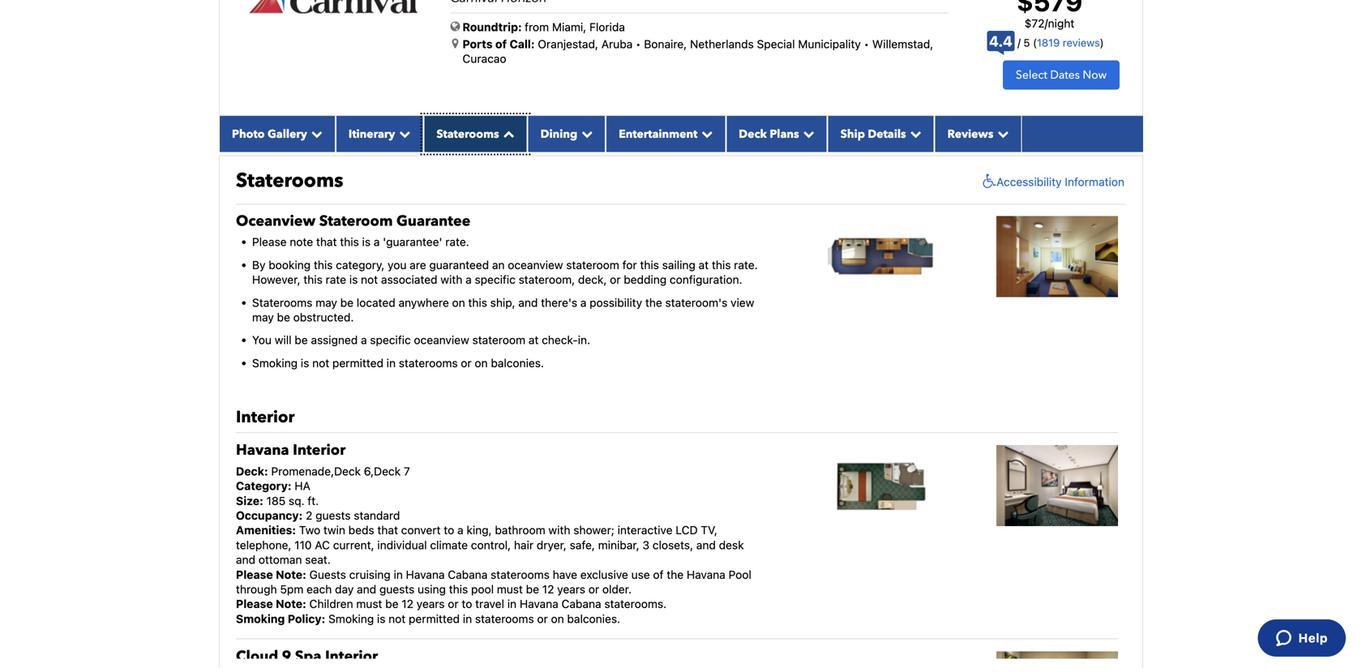 Task type: vqa. For each thing, say whether or not it's contained in the screenshot.
guests within Category: HA Size: 185 sq. ft. Occupancy: 2 guests standard Amenities:
yes



Task type: describe. For each thing, give the bounding box(es) containing it.
accessibility information link
[[979, 173, 1125, 190]]

0 horizontal spatial of
[[496, 37, 507, 51]]

please note that this is a 'guarantee' rate.
[[252, 235, 469, 249]]

rate. inside by booking this category, you are guaranteed an oceanview stateroom for this sailing at this rate. however, this rate is not associated with a specific stateroom, deck, or bedding configuration.
[[734, 258, 758, 272]]

ship,
[[490, 296, 515, 309]]

guarantee
[[397, 211, 471, 231]]

1 vertical spatial staterooms
[[236, 167, 343, 194]]

)
[[1100, 37, 1104, 49]]

to inside two twin beds that convert to a king, bathroom with shower; interactive lcd tv, telephone, 110 ac current, individual climate control, hair dryer, safe, minibar, 3 closets, and desk and ottoman seat. please note:
[[444, 524, 454, 537]]

this inside guests cruising in havana cabana staterooms have exclusive use of the havana pool through 5pm each day and guests using this pool must be 12 years or older. please note: children must be 12 years or to travel in havana cabana staterooms. smoking policy: smoking is not permitted in staterooms or on balconies.
[[449, 583, 468, 596]]

a inside the staterooms may be located anywhere on this ship, and there's a possibility the stateroom's view may be obstructed.
[[581, 296, 587, 309]]

0 horizontal spatial rate.
[[445, 235, 469, 249]]

configuration.
[[670, 273, 743, 286]]

staterooms for staterooms may be located anywhere on this ship, and there's a possibility the stateroom's view may be obstructed.
[[252, 296, 313, 309]]

specific inside by booking this category, you are guaranteed an oceanview stateroom for this sailing at this rate. however, this rate is not associated with a specific stateroom, deck, or bedding configuration.
[[475, 273, 516, 286]]

cloud 9 spa interior
[[236, 647, 378, 667]]

1 • from the left
[[636, 37, 641, 51]]

ports
[[463, 37, 493, 51]]

stateroom's
[[665, 296, 728, 309]]

chevron down image inside reviews dropdown button
[[994, 128, 1009, 139]]

category,
[[336, 258, 385, 272]]

and inside guests cruising in havana cabana staterooms have exclusive use of the havana pool through 5pm each day and guests using this pool must be 12 years or older. please note: children must be 12 years or to travel in havana cabana staterooms. smoking policy: smoking is not permitted in staterooms or on balconies.
[[357, 583, 376, 596]]

in down the you will be assigned a specific oceanview stateroom at check-in.
[[387, 356, 396, 370]]

0 vertical spatial years
[[557, 583, 586, 596]]

0 horizontal spatial specific
[[370, 333, 411, 347]]

1 vertical spatial may
[[252, 311, 274, 324]]

2
[[306, 509, 313, 522]]

individual
[[377, 538, 427, 552]]

ship details
[[841, 126, 906, 142]]

there's
[[541, 296, 577, 309]]

accessibility
[[997, 175, 1062, 188]]

smoking down through
[[236, 612, 285, 626]]

or down exclusive
[[589, 583, 599, 596]]

map marker image
[[452, 38, 459, 49]]

located
[[357, 296, 396, 309]]

possibility
[[590, 296, 642, 309]]

by booking this category, you are guaranteed an oceanview stateroom for this sailing at this rate. however, this rate is not associated with a specific stateroom, deck, or bedding configuration.
[[252, 258, 758, 286]]

sailing
[[662, 258, 696, 272]]

minibar,
[[598, 538, 640, 552]]

reviews
[[948, 126, 994, 142]]

interior inside havana interior deck: promenade,deck 6,deck 7
[[293, 440, 346, 460]]

gallery
[[268, 126, 307, 142]]

a inside by booking this category, you are guaranteed an oceanview stateroom for this sailing at this rate. however, this rate is not associated with a specific stateroom, deck, or bedding configuration.
[[466, 273, 472, 286]]

at inside by booking this category, you are guaranteed an oceanview stateroom for this sailing at this rate. however, this rate is not associated with a specific stateroom, deck, or bedding configuration.
[[699, 258, 709, 272]]

information
[[1065, 175, 1125, 188]]

booking
[[269, 258, 311, 272]]

be up will at the left of the page
[[277, 311, 290, 324]]

in down the pool
[[463, 612, 472, 626]]

in right travel at the bottom of the page
[[507, 597, 517, 611]]

sq.
[[289, 494, 305, 508]]

staterooms for in
[[399, 356, 458, 370]]

1 horizontal spatial cabana
[[562, 597, 601, 611]]

guests inside guests cruising in havana cabana staterooms have exclusive use of the havana pool through 5pm each day and guests using this pool must be 12 years or older. please note: children must be 12 years or to travel in havana cabana staterooms. smoking policy: smoking is not permitted in staterooms or on balconies.
[[379, 583, 415, 596]]

itinerary button
[[336, 116, 424, 152]]

is inside guests cruising in havana cabana staterooms have exclusive use of the havana pool through 5pm each day and guests using this pool must be 12 years or older. please note: children must be 12 years or to travel in havana cabana staterooms. smoking policy: smoking is not permitted in staterooms or on balconies.
[[377, 612, 386, 626]]

7
[[404, 465, 410, 478]]

with inside by booking this category, you are guaranteed an oceanview stateroom for this sailing at this rate. however, this rate is not associated with a specific stateroom, deck, or bedding configuration.
[[441, 273, 463, 286]]

$72 / night
[[1025, 17, 1075, 30]]

dates
[[1050, 67, 1080, 83]]

pool
[[471, 583, 494, 596]]

note
[[290, 235, 313, 249]]

0 vertical spatial please
[[252, 235, 287, 249]]

however,
[[252, 273, 300, 286]]

check-
[[542, 333, 578, 347]]

hair
[[514, 538, 534, 552]]

185
[[266, 494, 286, 508]]

5
[[1024, 37, 1030, 49]]

guests cruising in havana cabana staterooms have exclusive use of the havana pool through 5pm each day and guests using this pool must be 12 years or older. please note: children must be 12 years or to travel in havana cabana staterooms. smoking policy: smoking is not permitted in staterooms or on balconies.
[[236, 568, 752, 626]]

you
[[252, 333, 272, 347]]

promenade,deck
[[271, 465, 361, 478]]

florida
[[590, 20, 625, 34]]

associated
[[381, 273, 438, 286]]

staterooms for the staterooms 'dropdown button'
[[437, 126, 499, 142]]

havana inside havana interior deck: promenade,deck 6,deck 7
[[236, 440, 289, 460]]

smoking down will at the left of the page
[[252, 356, 298, 370]]

or left travel at the bottom of the page
[[448, 597, 459, 611]]

cruising
[[349, 568, 391, 581]]

oranjestad,
[[538, 37, 599, 51]]

climate
[[430, 538, 468, 552]]

and down telephone,
[[236, 553, 255, 567]]

oranjestad, aruba • bonaire, netherlands special municipality •
[[538, 37, 869, 51]]

oceanview
[[236, 211, 316, 231]]

be down cruising
[[385, 597, 399, 611]]

2 vertical spatial staterooms
[[475, 612, 534, 626]]

with inside two twin beds that convert to a king, bathroom with shower; interactive lcd tv, telephone, 110 ac current, individual climate control, hair dryer, safe, minibar, 3 closets, and desk and ottoman seat. please note:
[[549, 524, 571, 537]]

ac
[[315, 538, 330, 552]]

bonaire,
[[644, 37, 687, 51]]

the inside the staterooms may be located anywhere on this ship, and there's a possibility the stateroom's view may be obstructed.
[[645, 296, 662, 309]]

0 vertical spatial must
[[497, 583, 523, 596]]

ft.
[[308, 494, 319, 508]]

staterooms main content
[[211, 0, 1152, 668]]

in right cruising
[[394, 568, 403, 581]]

seat.
[[305, 553, 331, 567]]

guests
[[309, 568, 346, 581]]

select          dates now link
[[1003, 60, 1120, 90]]

or down dryer,
[[537, 612, 548, 626]]

note: inside guests cruising in havana cabana staterooms have exclusive use of the havana pool through 5pm each day and guests using this pool must be 12 years or older. please note: children must be 12 years or to travel in havana cabana staterooms. smoking policy: smoking is not permitted in staterooms or on balconies.
[[276, 597, 306, 611]]

cabin image for promenade,deck 6,deck 7 deck on carnival horizon image
[[997, 445, 1118, 526]]

please inside two twin beds that convert to a king, bathroom with shower; interactive lcd tv, telephone, 110 ac current, individual climate control, hair dryer, safe, minibar, 3 closets, and desk and ottoman seat. please note:
[[236, 568, 273, 581]]

of inside guests cruising in havana cabana staterooms have exclusive use of the havana pool through 5pm each day and guests using this pool must be 12 years or older. please note: children must be 12 years or to travel in havana cabana staterooms. smoking policy: smoking is not permitted in staterooms or on balconies.
[[653, 568, 664, 581]]

smoking down children
[[329, 612, 374, 626]]

beds
[[348, 524, 374, 537]]

0 horizontal spatial stateroom
[[472, 333, 526, 347]]

an
[[492, 258, 505, 272]]

view
[[731, 296, 755, 309]]

details
[[868, 126, 906, 142]]

select          dates now
[[1016, 67, 1107, 83]]

dryer,
[[537, 538, 567, 552]]

rate
[[326, 273, 346, 286]]

category:
[[236, 479, 292, 493]]

this left rate at the left of page
[[304, 273, 323, 286]]

this down oceanview stateroom guarantee
[[340, 235, 359, 249]]

chevron down image for entertainment
[[698, 128, 713, 139]]

9
[[282, 647, 291, 667]]

photo gallery button
[[219, 116, 336, 152]]

tv,
[[701, 524, 718, 537]]

4.4
[[989, 33, 1013, 50]]

$72
[[1025, 17, 1045, 30]]

cabin image for spa deck on carnival horizon image
[[997, 652, 1118, 668]]

a right assigned
[[361, 333, 367, 347]]

cabin image for  deck on carnival horizon image
[[997, 216, 1118, 297]]

shower;
[[574, 524, 615, 537]]

3
[[643, 538, 650, 552]]

by
[[252, 258, 266, 272]]

110
[[295, 538, 312, 552]]

curacao
[[463, 52, 506, 65]]

globe image
[[451, 21, 460, 32]]

ha
[[295, 479, 311, 493]]

0 horizontal spatial 12
[[402, 597, 414, 611]]

ship details button
[[828, 116, 935, 152]]



Task type: locate. For each thing, give the bounding box(es) containing it.
and inside the staterooms may be located anywhere on this ship, and there's a possibility the stateroom's view may be obstructed.
[[519, 296, 538, 309]]

chevron down image for itinerary
[[395, 128, 411, 139]]

1 vertical spatial of
[[653, 568, 664, 581]]

a up climate on the bottom left of page
[[457, 524, 464, 537]]

/ for 4.4
[[1018, 37, 1021, 49]]

to down the pool
[[462, 597, 472, 611]]

1 vertical spatial on
[[475, 356, 488, 370]]

0 horizontal spatial on
[[452, 296, 465, 309]]

1 horizontal spatial not
[[361, 273, 378, 286]]

1 horizontal spatial to
[[462, 597, 472, 611]]

1 vertical spatial not
[[312, 356, 329, 370]]

2 vertical spatial please
[[236, 597, 273, 611]]

rate. up guaranteed
[[445, 235, 469, 249]]

of right use
[[653, 568, 664, 581]]

chevron down image
[[395, 128, 411, 139], [578, 128, 593, 139], [698, 128, 713, 139], [799, 128, 815, 139]]

at
[[699, 258, 709, 272], [529, 333, 539, 347]]

1 vertical spatial staterooms
[[491, 568, 550, 581]]

0 horizontal spatial the
[[645, 296, 662, 309]]

0 vertical spatial cabana
[[448, 568, 488, 581]]

permitted down using
[[409, 612, 460, 626]]

on down the staterooms may be located anywhere on this ship, and there's a possibility the stateroom's view may be obstructed. in the top of the page
[[475, 356, 488, 370]]

twin
[[324, 524, 345, 537]]

1 vertical spatial at
[[529, 333, 539, 347]]

staterooms down hair
[[491, 568, 550, 581]]

• left willemstad,
[[864, 37, 869, 51]]

occupancy:
[[236, 509, 303, 522]]

policy:
[[288, 612, 325, 626]]

is down stateroom
[[362, 235, 371, 249]]

0 vertical spatial balconies.
[[491, 356, 544, 370]]

chevron up image
[[499, 128, 515, 139]]

interior up the promenade,deck
[[293, 440, 346, 460]]

be
[[340, 296, 354, 309], [277, 311, 290, 324], [295, 333, 308, 347], [526, 583, 539, 596], [385, 597, 399, 611]]

years
[[557, 583, 586, 596], [417, 597, 445, 611]]

1 vertical spatial guests
[[379, 583, 415, 596]]

chevron down image left the entertainment
[[578, 128, 593, 139]]

1 vertical spatial 12
[[402, 597, 414, 611]]

reviews
[[1063, 37, 1100, 49]]

2 vertical spatial on
[[551, 612, 564, 626]]

1 vertical spatial stateroom
[[472, 333, 526, 347]]

and down tv,
[[697, 538, 716, 552]]

not down cruising
[[389, 612, 406, 626]]

0 vertical spatial not
[[361, 273, 378, 286]]

please inside guests cruising in havana cabana staterooms have exclusive use of the havana pool through 5pm each day and guests using this pool must be 12 years or older. please note: children must be 12 years or to travel in havana cabana staterooms. smoking policy: smoking is not permitted in staterooms or on balconies.
[[236, 597, 273, 611]]

chevron down image inside the itinerary dropdown button
[[395, 128, 411, 139]]

2 chevron down image from the left
[[578, 128, 593, 139]]

interior up 'deck:'
[[236, 406, 295, 429]]

this up configuration.
[[712, 258, 731, 272]]

is down category,
[[349, 273, 358, 286]]

1 horizontal spatial must
[[497, 583, 523, 596]]

1 vertical spatial the
[[667, 568, 684, 581]]

1 vertical spatial permitted
[[409, 612, 460, 626]]

0 vertical spatial may
[[316, 296, 337, 309]]

be right will at the left of the page
[[295, 333, 308, 347]]

havana down have
[[520, 597, 559, 611]]

guests up twin
[[316, 509, 351, 522]]

a inside two twin beds that convert to a king, bathroom with shower; interactive lcd tv, telephone, 110 ac current, individual climate control, hair dryer, safe, minibar, 3 closets, and desk and ottoman seat. please note:
[[457, 524, 464, 537]]

0 horizontal spatial with
[[441, 273, 463, 286]]

this up bedding
[[640, 258, 659, 272]]

0 horizontal spatial may
[[252, 311, 274, 324]]

1 horizontal spatial guests
[[379, 583, 415, 596]]

0 horizontal spatial /
[[1018, 37, 1021, 49]]

a up category,
[[374, 235, 380, 249]]

a right there's
[[581, 296, 587, 309]]

0 horizontal spatial must
[[356, 597, 382, 611]]

using
[[418, 583, 446, 596]]

0 horizontal spatial chevron down image
[[307, 128, 323, 139]]

rate. up view
[[734, 258, 758, 272]]

pool
[[729, 568, 752, 581]]

0 vertical spatial note:
[[276, 568, 306, 581]]

or inside by booking this category, you are guaranteed an oceanview stateroom for this sailing at this rate. however, this rate is not associated with a specific stateroom, deck, or bedding configuration.
[[610, 273, 621, 286]]

chevron down image left ship on the top right of the page
[[799, 128, 815, 139]]

oceanview stateroom guarantee
[[236, 211, 471, 231]]

1 horizontal spatial rate.
[[734, 258, 758, 272]]

spa
[[295, 647, 322, 667]]

2 vertical spatial staterooms
[[252, 296, 313, 309]]

ship
[[841, 126, 865, 142]]

specific up the smoking is not permitted in staterooms or on balconies. at left bottom
[[370, 333, 411, 347]]

staterooms down travel at the bottom of the page
[[475, 612, 534, 626]]

night
[[1048, 17, 1075, 30]]

• right aruba
[[636, 37, 641, 51]]

0 vertical spatial staterooms
[[399, 356, 458, 370]]

1 note: from the top
[[276, 568, 306, 581]]

please down through
[[236, 597, 273, 611]]

telephone,
[[236, 538, 291, 552]]

this left ship,
[[468, 296, 487, 309]]

be down rate at the left of page
[[340, 296, 354, 309]]

12 down have
[[542, 583, 554, 596]]

carnival cruise line image
[[248, 0, 422, 15]]

is down cruising
[[377, 612, 386, 626]]

size:
[[236, 494, 263, 508]]

chevron down image inside ship details dropdown button
[[906, 128, 922, 139]]

is inside by booking this category, you are guaranteed an oceanview stateroom for this sailing at this rate. however, this rate is not associated with a specific stateroom, deck, or bedding configuration.
[[349, 273, 358, 286]]

1 horizontal spatial •
[[864, 37, 869, 51]]

1 horizontal spatial on
[[475, 356, 488, 370]]

on down have
[[551, 612, 564, 626]]

staterooms down curacao
[[437, 126, 499, 142]]

/
[[1045, 17, 1048, 30], [1018, 37, 1021, 49]]

2 vertical spatial interior
[[325, 647, 378, 667]]

stateroom down the staterooms may be located anywhere on this ship, and there's a possibility the stateroom's view may be obstructed. in the top of the page
[[472, 333, 526, 347]]

12
[[542, 583, 554, 596], [402, 597, 414, 611]]

0 vertical spatial staterooms
[[437, 126, 499, 142]]

chevron down image for details
[[906, 128, 922, 139]]

0 horizontal spatial that
[[316, 235, 337, 249]]

2 horizontal spatial not
[[389, 612, 406, 626]]

6,deck
[[364, 465, 401, 478]]

1 horizontal spatial that
[[377, 524, 398, 537]]

1 vertical spatial years
[[417, 597, 445, 611]]

that
[[316, 235, 337, 249], [377, 524, 398, 537]]

at up configuration.
[[699, 258, 709, 272]]

interior right spa
[[325, 647, 378, 667]]

1 horizontal spatial at
[[699, 258, 709, 272]]

1 vertical spatial cabana
[[562, 597, 601, 611]]

balconies. inside guests cruising in havana cabana staterooms have exclusive use of the havana pool through 5pm each day and guests using this pool must be 12 years or older. please note: children must be 12 years or to travel in havana cabana staterooms. smoking policy: smoking is not permitted in staterooms or on balconies.
[[567, 612, 620, 626]]

/ for $72
[[1045, 17, 1048, 30]]

balconies. down check-
[[491, 356, 544, 370]]

0 horizontal spatial years
[[417, 597, 445, 611]]

1 chevron down image from the left
[[307, 128, 323, 139]]

guests inside category: ha size: 185 sq. ft. occupancy: 2 guests standard amenities:
[[316, 509, 351, 522]]

0 vertical spatial of
[[496, 37, 507, 51]]

aruba
[[602, 37, 633, 51]]

in.
[[578, 333, 590, 347]]

current,
[[333, 538, 374, 552]]

1 vertical spatial oceanview
[[414, 333, 469, 347]]

two twin beds that convert to a king, bathroom with shower; interactive lcd tv, telephone, 110 ac current, individual climate control, hair dryer, safe, minibar, 3 closets, and desk and ottoman seat. please note:
[[236, 524, 744, 581]]

0 vertical spatial with
[[441, 273, 463, 286]]

this left the pool
[[449, 583, 468, 596]]

1 vertical spatial specific
[[370, 333, 411, 347]]

with up dryer,
[[549, 524, 571, 537]]

standard
[[354, 509, 400, 522]]

older.
[[602, 583, 632, 596]]

0 horizontal spatial permitted
[[333, 356, 384, 370]]

photo gallery
[[232, 126, 307, 142]]

to up climate on the bottom left of page
[[444, 524, 454, 537]]

years down using
[[417, 597, 445, 611]]

now
[[1083, 67, 1107, 83]]

3 chevron down image from the left
[[698, 128, 713, 139]]

on right anywhere
[[452, 296, 465, 309]]

1819
[[1037, 37, 1060, 49]]

0 vertical spatial stateroom
[[566, 258, 620, 272]]

chevron down image for dining
[[578, 128, 593, 139]]

the inside guests cruising in havana cabana staterooms have exclusive use of the havana pool through 5pm each day and guests using this pool must be 12 years or older. please note: children must be 12 years or to travel in havana cabana staterooms. smoking policy: smoking is not permitted in staterooms or on balconies.
[[667, 568, 684, 581]]

0 horizontal spatial cabana
[[448, 568, 488, 581]]

1 horizontal spatial years
[[557, 583, 586, 596]]

with down guaranteed
[[441, 273, 463, 286]]

1 horizontal spatial of
[[653, 568, 664, 581]]

a down guaranteed
[[466, 273, 472, 286]]

chevron down image left itinerary
[[307, 128, 323, 139]]

a
[[374, 235, 380, 249], [466, 273, 472, 286], [581, 296, 587, 309], [361, 333, 367, 347], [457, 524, 464, 537]]

safe,
[[570, 538, 595, 552]]

1 vertical spatial must
[[356, 597, 382, 611]]

accessibility information
[[997, 175, 1125, 188]]

chevron down image for deck plans
[[799, 128, 815, 139]]

roundtrip: from miami, florida
[[463, 20, 625, 34]]

ottoman
[[259, 553, 302, 567]]

chevron down image inside entertainment dropdown button
[[698, 128, 713, 139]]

closets,
[[653, 538, 693, 552]]

staterooms down the you will be assigned a specific oceanview stateroom at check-in.
[[399, 356, 458, 370]]

may
[[316, 296, 337, 309], [252, 311, 274, 324]]

smoking is not permitted in staterooms or on balconies.
[[252, 356, 544, 370]]

to inside guests cruising in havana cabana staterooms have exclusive use of the havana pool through 5pm each day and guests using this pool must be 12 years or older. please note: children must be 12 years or to travel in havana cabana staterooms. smoking policy: smoking is not permitted in staterooms or on balconies.
[[462, 597, 472, 611]]

amenities:
[[236, 524, 296, 537]]

that right note
[[316, 235, 337, 249]]

1 vertical spatial with
[[549, 524, 571, 537]]

stateroom up the deck,
[[566, 258, 620, 272]]

deck plans button
[[726, 116, 828, 152]]

travel
[[475, 597, 504, 611]]

0 vertical spatial on
[[452, 296, 465, 309]]

of down roundtrip:
[[496, 37, 507, 51]]

control,
[[471, 538, 511, 552]]

havana up using
[[406, 568, 445, 581]]

1 chevron down image from the left
[[395, 128, 411, 139]]

category: ha size: 185 sq. ft. occupancy: 2 guests standard amenities:
[[236, 479, 400, 537]]

oceanview down anywhere
[[414, 333, 469, 347]]

chevron down image left reviews
[[906, 128, 922, 139]]

must
[[497, 583, 523, 596], [356, 597, 382, 611]]

staterooms up oceanview
[[236, 167, 343, 194]]

from
[[525, 20, 549, 34]]

0 horizontal spatial to
[[444, 524, 454, 537]]

0 vertical spatial at
[[699, 258, 709, 272]]

call:
[[510, 37, 535, 51]]

miami,
[[552, 20, 587, 34]]

0 horizontal spatial not
[[312, 356, 329, 370]]

staterooms button
[[424, 116, 528, 152]]

deck
[[739, 126, 767, 142]]

or down the you will be assigned a specific oceanview stateroom at check-in.
[[461, 356, 472, 370]]

wheelchair image
[[979, 173, 997, 190]]

/ up "4.4 / 5 ( 1819 reviews )"
[[1045, 17, 1048, 30]]

1 vertical spatial interior
[[293, 440, 346, 460]]

2 vertical spatial not
[[389, 612, 406, 626]]

permitted down assigned
[[333, 356, 384, 370]]

will
[[275, 333, 292, 347]]

1 vertical spatial note:
[[276, 597, 306, 611]]

1 horizontal spatial specific
[[475, 273, 516, 286]]

on inside the staterooms may be located anywhere on this ship, and there's a possibility the stateroom's view may be obstructed.
[[452, 296, 465, 309]]

please up through
[[236, 568, 273, 581]]

this inside the staterooms may be located anywhere on this ship, and there's a possibility the stateroom's view may be obstructed.
[[468, 296, 487, 309]]

not down category,
[[361, 273, 378, 286]]

stateroom inside by booking this category, you are guaranteed an oceanview stateroom for this sailing at this rate. however, this rate is not associated with a specific stateroom, deck, or bedding configuration.
[[566, 258, 620, 272]]

bathroom
[[495, 524, 546, 537]]

or
[[610, 273, 621, 286], [461, 356, 472, 370], [589, 583, 599, 596], [448, 597, 459, 611], [537, 612, 548, 626]]

0 vertical spatial /
[[1045, 17, 1048, 30]]

chevron down image inside dining "dropdown button"
[[578, 128, 593, 139]]

havana up 'deck:'
[[236, 440, 289, 460]]

2 • from the left
[[864, 37, 869, 51]]

0 horizontal spatial balconies.
[[491, 356, 544, 370]]

0 vertical spatial rate.
[[445, 235, 469, 249]]

note:
[[276, 568, 306, 581], [276, 597, 306, 611]]

2 note: from the top
[[276, 597, 306, 611]]

cabana down have
[[562, 597, 601, 611]]

interactive
[[618, 524, 673, 537]]

/ inside "4.4 / 5 ( 1819 reviews )"
[[1018, 37, 1021, 49]]

that down standard
[[377, 524, 398, 537]]

roundtrip:
[[463, 20, 522, 34]]

1 horizontal spatial 12
[[542, 583, 554, 596]]

note: down 5pm on the left bottom
[[276, 597, 306, 611]]

or right the deck,
[[610, 273, 621, 286]]

have
[[553, 568, 577, 581]]

2 horizontal spatial on
[[551, 612, 564, 626]]

2 chevron down image from the left
[[906, 128, 922, 139]]

2 horizontal spatial chevron down image
[[994, 128, 1009, 139]]

0 horizontal spatial oceanview
[[414, 333, 469, 347]]

12 down individual
[[402, 597, 414, 611]]

chevron down image left deck
[[698, 128, 713, 139]]

stateroom,
[[519, 273, 575, 286]]

balconies. down older.
[[567, 612, 620, 626]]

ports of call:
[[463, 37, 535, 51]]

0 vertical spatial guests
[[316, 509, 351, 522]]

1 vertical spatial /
[[1018, 37, 1021, 49]]

chevron down image
[[307, 128, 323, 139], [906, 128, 922, 139], [994, 128, 1009, 139]]

1 horizontal spatial chevron down image
[[906, 128, 922, 139]]

is down obstructed.
[[301, 356, 309, 370]]

staterooms.
[[605, 597, 667, 611]]

1 horizontal spatial may
[[316, 296, 337, 309]]

on
[[452, 296, 465, 309], [475, 356, 488, 370], [551, 612, 564, 626]]

deck plans
[[739, 126, 799, 142]]

note: inside two twin beds that convert to a king, bathroom with shower; interactive lcd tv, telephone, 110 ac current, individual climate control, hair dryer, safe, minibar, 3 closets, and desk and ottoman seat. please note:
[[276, 568, 306, 581]]

1 vertical spatial balconies.
[[567, 612, 620, 626]]

please down oceanview
[[252, 235, 287, 249]]

staterooms for cabana
[[491, 568, 550, 581]]

dining
[[541, 126, 578, 142]]

cabana up the pool
[[448, 568, 488, 581]]

1 horizontal spatial oceanview
[[508, 258, 563, 272]]

chevron down image up wheelchair icon
[[994, 128, 1009, 139]]

0 vertical spatial 12
[[542, 583, 554, 596]]

not down assigned
[[312, 356, 329, 370]]

1 horizontal spatial with
[[549, 524, 571, 537]]

use
[[631, 568, 650, 581]]

willemstad,
[[872, 37, 934, 51]]

havana
[[236, 440, 289, 460], [406, 568, 445, 581], [687, 568, 726, 581], [520, 597, 559, 611]]

1 horizontal spatial balconies.
[[567, 612, 620, 626]]

at left check-
[[529, 333, 539, 347]]

0 vertical spatial interior
[[236, 406, 295, 429]]

chevron down image left the staterooms 'dropdown button'
[[395, 128, 411, 139]]

chevron down image inside deck plans dropdown button
[[799, 128, 815, 139]]

0 vertical spatial permitted
[[333, 356, 384, 370]]

1 horizontal spatial stateroom
[[566, 258, 620, 272]]

permitted inside guests cruising in havana cabana staterooms have exclusive use of the havana pool through 5pm each day and guests using this pool must be 12 years or older. please note: children must be 12 years or to travel in havana cabana staterooms. smoking policy: smoking is not permitted in staterooms or on balconies.
[[409, 612, 460, 626]]

be down hair
[[526, 583, 539, 596]]

1819 reviews link
[[1037, 37, 1100, 49]]

specific down an
[[475, 273, 516, 286]]

0 horizontal spatial •
[[636, 37, 641, 51]]

0 horizontal spatial guests
[[316, 509, 351, 522]]

not inside guests cruising in havana cabana staterooms have exclusive use of the havana pool through 5pm each day and guests using this pool must be 12 years or older. please note: children must be 12 years or to travel in havana cabana staterooms. smoking policy: smoking is not permitted in staterooms or on balconies.
[[389, 612, 406, 626]]

this up rate at the left of page
[[314, 258, 333, 272]]

1 vertical spatial that
[[377, 524, 398, 537]]

1 vertical spatial rate.
[[734, 258, 758, 272]]

havana interior deck: promenade,deck 6,deck 7
[[236, 440, 410, 478]]

must down cruising
[[356, 597, 382, 611]]

staterooms down "however," on the top left of the page
[[252, 296, 313, 309]]

each
[[307, 583, 332, 596]]

havana left pool on the bottom of page
[[687, 568, 726, 581]]

1 horizontal spatial /
[[1045, 17, 1048, 30]]

balconies.
[[491, 356, 544, 370], [567, 612, 620, 626]]

oceanview up stateroom,
[[508, 258, 563, 272]]

and right ship,
[[519, 296, 538, 309]]

0 vertical spatial to
[[444, 524, 454, 537]]

staterooms inside the staterooms may be located anywhere on this ship, and there's a possibility the stateroom's view may be obstructed.
[[252, 296, 313, 309]]

•
[[636, 37, 641, 51], [864, 37, 869, 51]]

through
[[236, 583, 277, 596]]

on inside guests cruising in havana cabana staterooms have exclusive use of the havana pool through 5pm each day and guests using this pool must be 12 years or older. please note: children must be 12 years or to travel in havana cabana staterooms. smoking policy: smoking is not permitted in staterooms or on balconies.
[[551, 612, 564, 626]]

cabana
[[448, 568, 488, 581], [562, 597, 601, 611]]

0 vertical spatial oceanview
[[508, 258, 563, 272]]

municipality
[[798, 37, 861, 51]]

0 horizontal spatial at
[[529, 333, 539, 347]]

chevron down image for gallery
[[307, 128, 323, 139]]

willemstad, curacao
[[463, 37, 934, 65]]

0 vertical spatial that
[[316, 235, 337, 249]]

not inside by booking this category, you are guaranteed an oceanview stateroom for this sailing at this rate. however, this rate is not associated with a specific stateroom, deck, or bedding configuration.
[[361, 273, 378, 286]]

3 chevron down image from the left
[[994, 128, 1009, 139]]

note: up 5pm on the left bottom
[[276, 568, 306, 581]]

oceanview inside by booking this category, you are guaranteed an oceanview stateroom for this sailing at this rate. however, this rate is not associated with a specific stateroom, deck, or bedding configuration.
[[508, 258, 563, 272]]

0 vertical spatial the
[[645, 296, 662, 309]]

chevron down image inside the "photo gallery" dropdown button
[[307, 128, 323, 139]]

anywhere
[[399, 296, 449, 309]]

and down cruising
[[357, 583, 376, 596]]

5pm
[[280, 583, 304, 596]]

4 chevron down image from the left
[[799, 128, 815, 139]]

staterooms inside 'dropdown button'
[[437, 126, 499, 142]]

that inside two twin beds that convert to a king, bathroom with shower; interactive lcd tv, telephone, 110 ac current, individual climate control, hair dryer, safe, minibar, 3 closets, and desk and ottoman seat. please note:
[[377, 524, 398, 537]]

/ left 5
[[1018, 37, 1021, 49]]

years down have
[[557, 583, 586, 596]]



